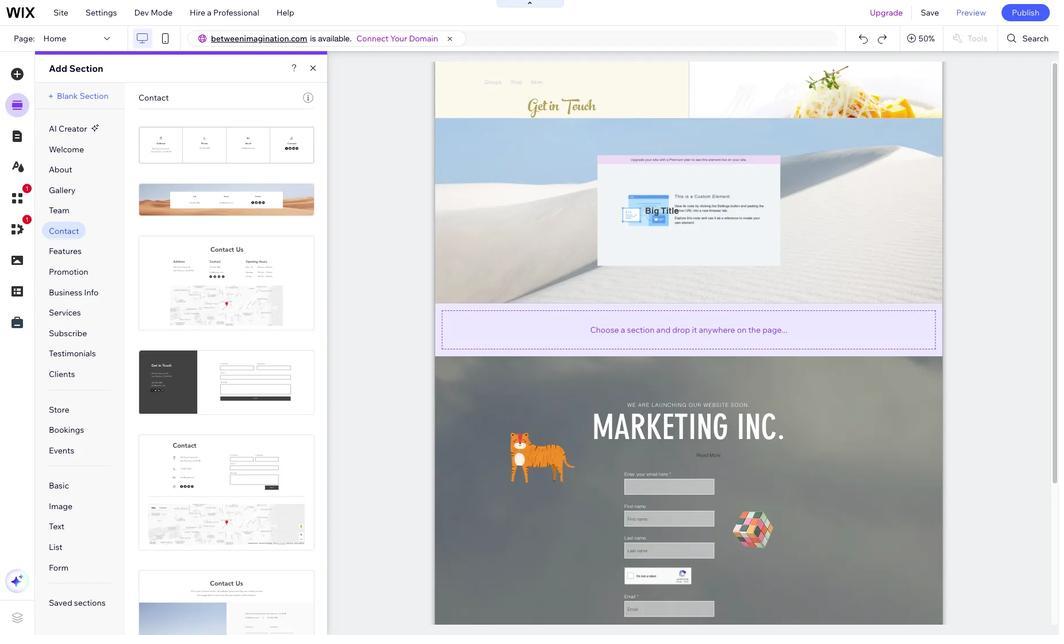 Task type: vqa. For each thing, say whether or not it's contained in the screenshot.
the right RESULTS
no



Task type: describe. For each thing, give the bounding box(es) containing it.
blank
[[57, 91, 78, 101]]

site
[[54, 7, 68, 18]]

blank section
[[57, 91, 109, 101]]

upgrade
[[870, 7, 904, 18]]

ai creator
[[49, 124, 87, 134]]

add
[[49, 63, 67, 74]]

hire
[[190, 7, 205, 18]]

events
[[49, 446, 74, 456]]

choose a section and drop it anywhere on the page...
[[591, 325, 788, 335]]

is available. connect your domain
[[310, 33, 438, 44]]

search button
[[999, 26, 1060, 51]]

saved sections
[[49, 598, 106, 609]]

business info
[[49, 287, 99, 298]]

publish
[[1013, 7, 1040, 18]]

bookings
[[49, 425, 84, 436]]

1 vertical spatial contact
[[49, 226, 79, 236]]

on
[[737, 325, 747, 335]]

1 1 button from the top
[[5, 184, 32, 211]]

a for professional
[[207, 7, 212, 18]]

publish button
[[1002, 4, 1051, 21]]

2 1 button from the top
[[5, 215, 32, 242]]

domain
[[409, 33, 438, 44]]

saved
[[49, 598, 72, 609]]

ai
[[49, 124, 57, 134]]

section for blank section
[[80, 91, 109, 101]]

search
[[1023, 33, 1049, 44]]

basic
[[49, 481, 69, 491]]

it
[[692, 325, 697, 335]]

creator
[[59, 124, 87, 134]]

preview button
[[948, 0, 995, 25]]

choose
[[591, 325, 619, 335]]

welcome
[[49, 144, 84, 155]]

available.
[[318, 34, 352, 43]]

drop
[[673, 325, 691, 335]]

clients
[[49, 369, 75, 380]]

dev mode
[[134, 7, 173, 18]]

page...
[[763, 325, 788, 335]]

is
[[310, 34, 316, 43]]

info
[[84, 287, 99, 298]]

your
[[391, 33, 408, 44]]

list
[[49, 543, 63, 553]]

add section
[[49, 63, 103, 74]]

store
[[49, 405, 69, 415]]

tools
[[968, 33, 988, 44]]



Task type: locate. For each thing, give the bounding box(es) containing it.
business
[[49, 287, 82, 298]]

1 horizontal spatial a
[[621, 325, 626, 335]]

0 vertical spatial 1 button
[[5, 184, 32, 211]]

features
[[49, 247, 82, 257]]

team
[[49, 206, 69, 216]]

hire a professional
[[190, 7, 259, 18]]

professional
[[213, 7, 259, 18]]

a for section
[[621, 325, 626, 335]]

1 horizontal spatial contact
[[139, 93, 169, 103]]

home
[[43, 33, 66, 44]]

0 horizontal spatial a
[[207, 7, 212, 18]]

text
[[49, 522, 65, 532]]

1 for 1st 1 button from the top
[[25, 185, 29, 192]]

help
[[277, 7, 294, 18]]

contact
[[139, 93, 169, 103], [49, 226, 79, 236]]

about
[[49, 165, 72, 175]]

form
[[49, 563, 68, 573]]

tools button
[[944, 26, 998, 51]]

1 vertical spatial 1 button
[[5, 215, 32, 242]]

services
[[49, 308, 81, 318]]

anywhere
[[699, 325, 736, 335]]

save button
[[913, 0, 948, 25]]

save
[[921, 7, 940, 18]]

section up blank section
[[69, 63, 103, 74]]

0 horizontal spatial contact
[[49, 226, 79, 236]]

and
[[657, 325, 671, 335]]

mode
[[151, 7, 173, 18]]

settings
[[86, 7, 117, 18]]

dev
[[134, 7, 149, 18]]

0 vertical spatial 1
[[25, 185, 29, 192]]

section right blank
[[80, 91, 109, 101]]

50%
[[919, 33, 935, 44]]

0 vertical spatial contact
[[139, 93, 169, 103]]

50% button
[[901, 26, 943, 51]]

betweenimagination.com
[[211, 33, 307, 44]]

subscribe
[[49, 328, 87, 339]]

a right hire
[[207, 7, 212, 18]]

1 vertical spatial a
[[621, 325, 626, 335]]

gallery
[[49, 185, 76, 195]]

section
[[627, 325, 655, 335]]

preview
[[957, 7, 987, 18]]

1 vertical spatial section
[[80, 91, 109, 101]]

the
[[749, 325, 761, 335]]

promotion
[[49, 267, 88, 277]]

a
[[207, 7, 212, 18], [621, 325, 626, 335]]

0 vertical spatial a
[[207, 7, 212, 18]]

1 vertical spatial 1
[[25, 216, 29, 223]]

a left section
[[621, 325, 626, 335]]

1 for first 1 button from the bottom of the page
[[25, 216, 29, 223]]

1 button
[[5, 184, 32, 211], [5, 215, 32, 242]]

2 1 from the top
[[25, 216, 29, 223]]

section
[[69, 63, 103, 74], [80, 91, 109, 101]]

testimonials
[[49, 349, 96, 359]]

1 1 from the top
[[25, 185, 29, 192]]

section for add section
[[69, 63, 103, 74]]

image
[[49, 502, 73, 512]]

1
[[25, 185, 29, 192], [25, 216, 29, 223]]

0 vertical spatial section
[[69, 63, 103, 74]]

sections
[[74, 598, 106, 609]]

connect
[[357, 33, 389, 44]]



